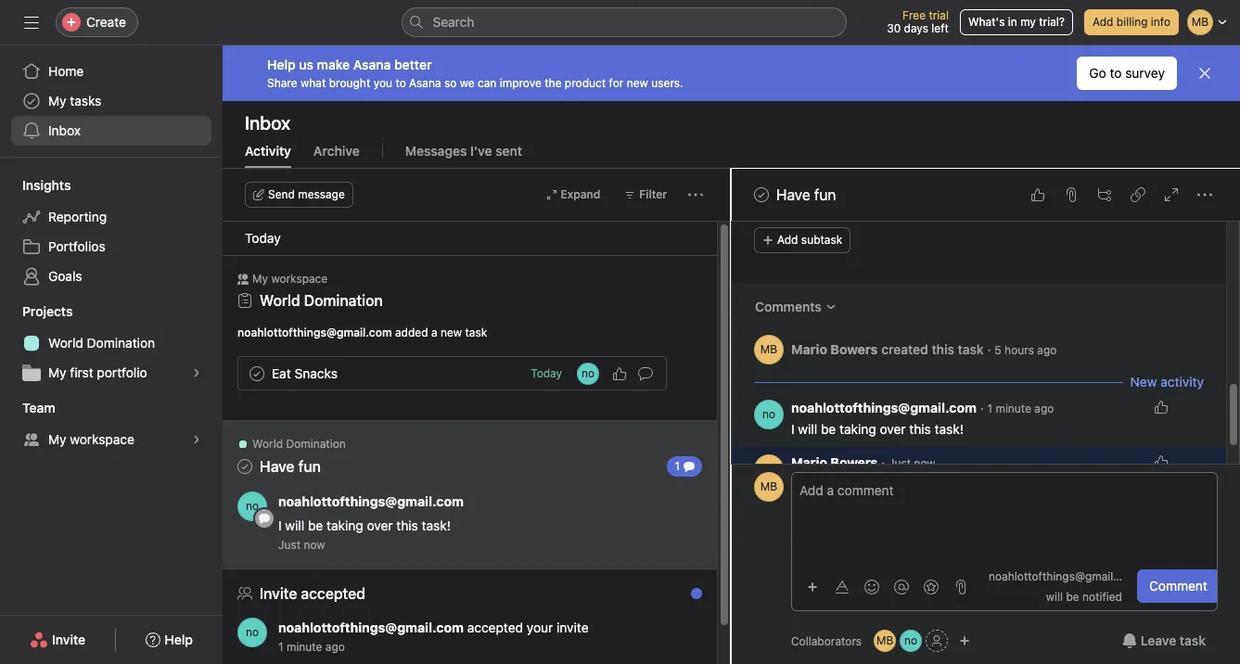 Task type: locate. For each thing, give the bounding box(es) containing it.
1 vertical spatial task
[[958, 341, 984, 357]]

invite accepted
[[260, 586, 366, 602]]

mario bowers link down i will be taking over this task! at the bottom of page
[[792, 455, 878, 471]]

1 horizontal spatial now
[[915, 457, 936, 471]]

to
[[1110, 65, 1122, 81], [396, 76, 406, 90]]

0 vertical spatial ·
[[988, 341, 992, 357]]

mario bowers link
[[792, 341, 878, 357], [792, 455, 878, 471]]

be up mario bowers · just now
[[821, 421, 836, 437]]

0 vertical spatial mario bowers link
[[792, 341, 878, 357]]

0 horizontal spatial my workspace
[[48, 432, 134, 447]]

mb button right leftcount icon at the right bottom of the page
[[755, 472, 784, 502]]

attach a file or paste an image image
[[954, 580, 969, 594]]

domination inside projects element
[[87, 335, 155, 351]]

1 horizontal spatial world domination link
[[260, 292, 383, 309]]

0 vertical spatial bowers
[[831, 341, 878, 357]]

will down have fun on the bottom left
[[285, 518, 305, 534]]

1 vertical spatial 0 likes. click to like this task image
[[1155, 400, 1169, 415]]

workspace up noahlottofthings@gmail.com added a new task
[[271, 272, 328, 286]]

inbox up "activity"
[[245, 112, 291, 134]]

team
[[22, 400, 55, 416]]

2 horizontal spatial will
[[1047, 590, 1064, 604]]

mb button down 'emoji' image
[[874, 630, 897, 652]]

what
[[301, 76, 326, 90]]

0 horizontal spatial to
[[396, 76, 406, 90]]

0 horizontal spatial i
[[278, 518, 282, 534]]

add billing info
[[1093, 15, 1171, 29]]

add for add subtask
[[778, 233, 799, 247]]

my workspace down team on the bottom left of the page
[[48, 432, 134, 447]]

bowers left created
[[831, 341, 878, 357]]

0 likes. click to like this task image for have fun
[[1031, 187, 1046, 202]]

1 horizontal spatial to
[[1110, 65, 1122, 81]]

0 vertical spatial 1
[[988, 402, 993, 416]]

noahlottofthings@gmail.com accepted your invite 1 minute ago
[[278, 620, 589, 654]]

my inside teams element
[[48, 432, 66, 447]]

minute down hours
[[996, 402, 1032, 416]]

2 mario from the top
[[792, 455, 828, 471]]

bowers down i will be taking over this task! at the bottom of page
[[831, 455, 878, 471]]

0 vertical spatial task!
[[935, 421, 964, 437]]

0 vertical spatial mario
[[792, 341, 828, 357]]

0 likes. click to like this task image left attachments: add a file to this task, have fun image
[[1031, 187, 1046, 202]]

invite
[[52, 632, 86, 648]]

mb button
[[755, 335, 784, 365], [755, 472, 784, 502], [874, 630, 897, 652]]

the
[[545, 76, 562, 90]]

world domination
[[260, 292, 383, 309], [48, 335, 155, 351], [252, 437, 346, 451]]

just up invite accepted
[[278, 538, 301, 552]]

task! inside "main content"
[[935, 421, 964, 437]]

1 vertical spatial bowers
[[831, 455, 878, 471]]

1 horizontal spatial new
[[627, 76, 649, 90]]

1 vertical spatial domination
[[87, 335, 155, 351]]

0 vertical spatial i
[[792, 421, 795, 437]]

noahlottofthings@gmail.com down invite accepted
[[278, 620, 464, 636]]

what's in my trial?
[[969, 15, 1065, 29]]

now up invite accepted
[[304, 538, 325, 552]]

so
[[445, 76, 457, 90]]

1 horizontal spatial ·
[[981, 400, 984, 416]]

noahlottofthings@gmail.com inside have fun dialog
[[792, 400, 977, 416]]

asana
[[409, 76, 441, 90]]

activity link
[[245, 143, 291, 168]]

0 horizontal spatial 1
[[278, 640, 284, 654]]

my left tasks
[[48, 93, 66, 109]]

0 vertical spatial my workspace
[[252, 272, 328, 286]]

no
[[582, 366, 595, 380], [763, 407, 776, 421], [246, 499, 259, 513], [246, 626, 259, 639], [905, 634, 918, 648]]

world inside projects element
[[48, 335, 83, 351]]

be inside "main content"
[[821, 421, 836, 437]]

will down the noahlottofthings@gmail…
[[1047, 590, 1064, 604]]

2 bowers from the top
[[831, 455, 878, 471]]

more actions for this task image
[[1198, 187, 1213, 202]]

1 vertical spatial completed image
[[246, 362, 268, 385]]

my workspace down send message button
[[252, 272, 328, 286]]

my for my first portfolio link
[[48, 365, 66, 381]]

minute inside noahlottofthings@gmail.com accepted your invite 1 minute ago
[[287, 640, 323, 654]]

just inside noahlottofthings@gmail.com i will be taking over this task! just now
[[278, 538, 301, 552]]

my for my tasks link
[[48, 93, 66, 109]]

asana better
[[353, 56, 432, 72]]

1 left leftcount icon at the right bottom of the page
[[675, 459, 680, 473]]

now down noahlottofthings@gmail.com · 1 minute ago
[[915, 457, 936, 471]]

world up the eat
[[260, 292, 300, 309]]

noahlottofthings@gmail.com link up i will be taking over this task! at the bottom of page
[[792, 400, 977, 416]]

· left 5
[[988, 341, 992, 357]]

main content
[[732, 0, 1227, 518]]

taking up mario bowers · just now
[[840, 421, 877, 437]]

noahlottofthings@gmail.com up snacks
[[238, 326, 392, 340]]

1 vertical spatial now
[[304, 538, 325, 552]]

1 horizontal spatial completed image
[[751, 184, 773, 206]]

add subtask
[[778, 233, 843, 247]]

1 horizontal spatial 0 likes. click to like this task image
[[1155, 455, 1169, 470]]

archive notification image
[[682, 443, 697, 458], [682, 591, 697, 606]]

Completed checkbox
[[751, 184, 773, 206]]

0 horizontal spatial 0 likes. click to like this task image
[[1031, 187, 1046, 202]]

task right leave
[[1180, 633, 1207, 649]]

left
[[932, 21, 949, 35]]

1 vertical spatial over
[[367, 518, 393, 534]]

be down have fun on the bottom left
[[308, 518, 323, 534]]

0 horizontal spatial just
[[278, 538, 301, 552]]

go
[[1090, 65, 1107, 81]]

to right you
[[396, 76, 406, 90]]

my workspace
[[252, 272, 328, 286], [48, 432, 134, 447]]

1 horizontal spatial i
[[792, 421, 795, 437]]

0 horizontal spatial taking
[[327, 518, 364, 534]]

users.
[[652, 76, 684, 90]]

1 vertical spatial archive notification image
[[682, 591, 697, 606]]

i down have fun on the bottom left
[[278, 518, 282, 534]]

1 vertical spatial ago
[[1035, 402, 1055, 416]]

world domination link up portfolio
[[11, 329, 212, 358]]

appreciations image
[[924, 580, 939, 594]]

be down the noahlottofthings@gmail…
[[1067, 590, 1080, 604]]

noahlottofthings@gmail.com for ·
[[792, 400, 977, 416]]

add inside "main content"
[[778, 233, 799, 247]]

send message button
[[245, 182, 353, 208]]

ago inside noahlottofthings@gmail.com · 1 minute ago
[[1035, 402, 1055, 416]]

will inside noahlottofthings@gmail… will be notified
[[1047, 590, 1064, 604]]

mario for ·
[[792, 455, 828, 471]]

30
[[887, 21, 901, 35]]

be for noahlottofthings@gmail…
[[1067, 590, 1080, 604]]

add to bookmarks image
[[652, 443, 667, 458]]

search
[[433, 14, 475, 30]]

minute down invite accepted
[[287, 640, 323, 654]]

my left the 'first'
[[48, 365, 66, 381]]

1 vertical spatial mb
[[761, 480, 778, 494]]

mario down i will be taking over this task! at the bottom of page
[[792, 455, 828, 471]]

2 vertical spatial mb button
[[874, 630, 897, 652]]

1 horizontal spatial my workspace
[[252, 272, 328, 286]]

ago inside noahlottofthings@gmail.com accepted your invite 1 minute ago
[[326, 640, 345, 654]]

1 mario from the top
[[792, 341, 828, 357]]

0 horizontal spatial task
[[465, 326, 487, 340]]

completed image inside have fun dialog
[[751, 184, 773, 206]]

1 vertical spatial world domination
[[48, 335, 155, 351]]

world domination up my first portfolio
[[48, 335, 155, 351]]

taking up invite accepted
[[327, 518, 364, 534]]

noahlottofthings@gmail.com link down invite accepted
[[278, 620, 464, 636]]

world domination link up noahlottofthings@gmail.com added a new task
[[260, 292, 383, 309]]

hide sidebar image
[[24, 15, 39, 30]]

1 down invite accepted
[[278, 640, 284, 654]]

inbox
[[245, 112, 291, 134], [48, 123, 81, 138]]

task!
[[935, 421, 964, 437], [422, 518, 451, 534]]

no inside "main content"
[[763, 407, 776, 421]]

first
[[70, 365, 93, 381]]

go to survey button
[[1078, 57, 1178, 90]]

0 horizontal spatial workspace
[[70, 432, 134, 447]]

2 vertical spatial this
[[397, 518, 418, 534]]

just inside mario bowers · just now
[[889, 457, 911, 471]]

· down the mario bowers created this task · 5 hours ago
[[981, 400, 984, 416]]

add left billing
[[1093, 15, 1114, 29]]

1 horizontal spatial minute
[[996, 402, 1032, 416]]

1 vertical spatial workspace
[[70, 432, 134, 447]]

1 horizontal spatial just
[[889, 457, 911, 471]]

0 horizontal spatial inbox
[[48, 123, 81, 138]]

0 horizontal spatial 0 likes. click to like this task image
[[613, 366, 627, 381]]

domination up portfolio
[[87, 335, 155, 351]]

1 mario bowers link from the top
[[792, 341, 878, 357]]

world domination link
[[260, 292, 383, 309], [11, 329, 212, 358]]

world domination up have fun on the bottom left
[[252, 437, 346, 451]]

2 vertical spatial world domination
[[252, 437, 346, 451]]

0 horizontal spatial add
[[778, 233, 799, 247]]

toolbar
[[800, 573, 975, 600]]

help
[[267, 56, 296, 72], [165, 632, 193, 648]]

noahlottofthings@gmail.com down have fun on the bottom left
[[278, 494, 464, 510]]

1 vertical spatial task!
[[422, 518, 451, 534]]

be
[[821, 421, 836, 437], [308, 518, 323, 534], [1067, 590, 1080, 604]]

domination up noahlottofthings@gmail.com added a new task
[[304, 292, 383, 309]]

0 likes. click to like this task image
[[613, 366, 627, 381], [1155, 400, 1169, 415]]

0 vertical spatial help
[[267, 56, 296, 72]]

0 vertical spatial new
[[627, 76, 649, 90]]

1 horizontal spatial task
[[958, 341, 984, 357]]

0 horizontal spatial task!
[[422, 518, 451, 534]]

activity
[[1161, 374, 1205, 390]]

0 likes. click to like this task image left 0 comments image
[[613, 366, 627, 381]]

completed image
[[751, 184, 773, 206], [246, 362, 268, 385]]

1 horizontal spatial add
[[1093, 15, 1114, 29]]

now inside noahlottofthings@gmail.com i will be taking over this task! just now
[[304, 538, 325, 552]]

my tasks
[[48, 93, 102, 109]]

i will be taking over this task!
[[792, 421, 964, 437]]

to right go
[[1110, 65, 1122, 81]]

0 vertical spatial mb
[[761, 342, 778, 356]]

mario bowers link down comments dropdown button
[[792, 341, 878, 357]]

1 horizontal spatial will
[[799, 421, 818, 437]]

minute
[[996, 402, 1032, 416], [287, 640, 323, 654]]

can
[[478, 76, 497, 90]]

trial
[[929, 8, 949, 22]]

noahlottofthings@gmail.com inside noahlottofthings@gmail.com accepted your invite 1 minute ago
[[278, 620, 464, 636]]

main content containing comments
[[732, 0, 1227, 518]]

now inside mario bowers · just now
[[915, 457, 936, 471]]

0 vertical spatial add
[[1093, 15, 1114, 29]]

add left subtask
[[778, 233, 799, 247]]

tasks
[[70, 93, 102, 109]]

send
[[268, 187, 295, 201]]

1
[[988, 402, 993, 416], [675, 459, 680, 473], [278, 640, 284, 654]]

i've
[[471, 143, 492, 159]]

comment button
[[1138, 570, 1220, 603]]

ago
[[1038, 343, 1057, 357], [1035, 402, 1055, 416], [326, 640, 345, 654]]

task! inside noahlottofthings@gmail.com i will be taking over this task! just now
[[422, 518, 451, 534]]

my inside global element
[[48, 93, 66, 109]]

0 horizontal spatial now
[[304, 538, 325, 552]]

completed image for have
[[751, 184, 773, 206]]

world up the 'first'
[[48, 335, 83, 351]]

1 vertical spatial my workspace
[[48, 432, 134, 447]]

1 horizontal spatial help
[[267, 56, 296, 72]]

banner containing help us make asana better
[[223, 45, 1241, 101]]

1 horizontal spatial taking
[[840, 421, 877, 437]]

invite button
[[18, 624, 98, 657]]

insights
[[22, 177, 71, 193]]

0 horizontal spatial this
[[397, 518, 418, 534]]

task left 5
[[958, 341, 984, 357]]

bowers for created
[[831, 341, 878, 357]]

new right a on the left of the page
[[441, 326, 462, 340]]

noahlottofthings@gmail.com for added
[[238, 326, 392, 340]]

2 vertical spatial task
[[1180, 633, 1207, 649]]

1 inside noahlottofthings@gmail.com accepted your invite 1 minute ago
[[278, 640, 284, 654]]

2 mario bowers link from the top
[[792, 455, 878, 471]]

0 likes. click to like this task image left show options 'icon'
[[1155, 455, 1169, 470]]

i up mario bowers · just now
[[792, 421, 795, 437]]

0 vertical spatial just
[[889, 457, 911, 471]]

leftcount image
[[684, 461, 695, 472]]

0 vertical spatial noahlottofthings@gmail.com link
[[792, 400, 977, 416]]

create
[[86, 14, 126, 30]]

0 vertical spatial ago
[[1038, 343, 1057, 357]]

0 horizontal spatial world domination link
[[11, 329, 212, 358]]

my inside projects element
[[48, 365, 66, 381]]

subtask
[[802, 233, 843, 247]]

comments button
[[743, 290, 849, 324]]

·
[[988, 341, 992, 357], [981, 400, 984, 416], [882, 455, 886, 471]]

1 vertical spatial taking
[[327, 518, 364, 534]]

completed image left have
[[751, 184, 773, 206]]

1 down the mario bowers created this task · 5 hours ago
[[988, 402, 993, 416]]

over inside noahlottofthings@gmail.com i will be taking over this task! just now
[[367, 518, 393, 534]]

task
[[465, 326, 487, 340], [958, 341, 984, 357], [1180, 633, 1207, 649]]

· down i will be taking over this task! at the bottom of page
[[882, 455, 886, 471]]

i inside "main content"
[[792, 421, 795, 437]]

banner
[[223, 45, 1241, 101]]

domination up have fun on the bottom left
[[286, 437, 346, 451]]

now
[[915, 457, 936, 471], [304, 538, 325, 552]]

1 bowers from the top
[[831, 341, 878, 357]]

0 horizontal spatial ·
[[882, 455, 886, 471]]

help inside help us make asana better share what brought you to asana so we can improve the product for new users.
[[267, 56, 296, 72]]

copy task link image
[[1131, 187, 1146, 202]]

2 vertical spatial world
[[252, 437, 283, 451]]

taking
[[840, 421, 877, 437], [327, 518, 364, 534]]

task inside button
[[1180, 633, 1207, 649]]

projects element
[[0, 295, 223, 392]]

bowers for ·
[[831, 455, 878, 471]]

1 vertical spatial will
[[285, 518, 305, 534]]

will for noahlottofthings@gmail…
[[1047, 590, 1064, 604]]

will inside noahlottofthings@gmail.com i will be taking over this task! just now
[[285, 518, 305, 534]]

world domination up noahlottofthings@gmail.com added a new task
[[260, 292, 383, 309]]

0 horizontal spatial will
[[285, 518, 305, 534]]

created
[[882, 341, 929, 357]]

noahlottofthings@gmail.com link down have fun on the bottom left
[[278, 494, 464, 510]]

2 horizontal spatial task
[[1180, 633, 1207, 649]]

task for this
[[958, 341, 984, 357]]

mario down comments dropdown button
[[792, 341, 828, 357]]

add for add billing info
[[1093, 15, 1114, 29]]

2 vertical spatial noahlottofthings@gmail.com link
[[278, 620, 464, 636]]

will up mario bowers · just now
[[799, 421, 818, 437]]

1 horizontal spatial be
[[821, 421, 836, 437]]

0 vertical spatial over
[[880, 421, 906, 437]]

0 likes. click to like this task image
[[1031, 187, 1046, 202], [1155, 455, 1169, 470]]

inbox link
[[11, 116, 212, 146]]

1 horizontal spatial today
[[531, 367, 562, 381]]

world up have fun on the bottom left
[[252, 437, 283, 451]]

1 vertical spatial 0 likes. click to like this task image
[[1155, 455, 1169, 470]]

workspace inside teams element
[[70, 432, 134, 447]]

task right a on the left of the page
[[465, 326, 487, 340]]

my down team on the bottom left of the page
[[48, 432, 66, 447]]

will for i
[[799, 421, 818, 437]]

0 likes. click to like this task image down the new activity
[[1155, 400, 1169, 415]]

formatting image
[[835, 580, 850, 594]]

1 vertical spatial i
[[278, 518, 282, 534]]

global element
[[0, 45, 223, 157]]

1 vertical spatial be
[[308, 518, 323, 534]]

noahlottofthings@gmail.com link
[[792, 400, 977, 416], [278, 494, 464, 510], [278, 620, 464, 636]]

mario
[[792, 341, 828, 357], [792, 455, 828, 471]]

help inside dropdown button
[[165, 632, 193, 648]]

noahlottofthings@gmail… will be notified
[[989, 570, 1123, 604]]

noahlottofthings@gmail.com up i will be taking over this task! at the bottom of page
[[792, 400, 977, 416]]

2 vertical spatial 1
[[278, 640, 284, 654]]

days
[[905, 21, 929, 35]]

completed image left the eat
[[246, 362, 268, 385]]

0 vertical spatial minute
[[996, 402, 1032, 416]]

insert an object image
[[807, 581, 819, 593]]

0 vertical spatial will
[[799, 421, 818, 437]]

my workspace inside teams element
[[48, 432, 134, 447]]

world
[[260, 292, 300, 309], [48, 335, 83, 351], [252, 437, 283, 451]]

0 comments image
[[639, 366, 653, 381]]

0 horizontal spatial completed image
[[246, 362, 268, 385]]

goals link
[[11, 262, 212, 291]]

taking inside have fun dialog
[[840, 421, 877, 437]]

mb button down comments
[[755, 335, 784, 365]]

this
[[932, 341, 955, 357], [910, 421, 932, 437], [397, 518, 418, 534]]

2 horizontal spatial this
[[932, 341, 955, 357]]

bowers
[[831, 341, 878, 357], [831, 455, 878, 471]]

just down i will be taking over this task! at the bottom of page
[[889, 457, 911, 471]]

help us make asana better share what brought you to asana so we can improve the product for new users.
[[267, 56, 684, 90]]

workspace down my first portfolio
[[70, 432, 134, 447]]

0 vertical spatial task
[[465, 326, 487, 340]]

2 vertical spatial will
[[1047, 590, 1064, 604]]

1 vertical spatial 1
[[675, 459, 680, 473]]

just
[[889, 457, 911, 471], [278, 538, 301, 552]]

inbox down my tasks
[[48, 123, 81, 138]]

what's
[[969, 15, 1006, 29]]

1 vertical spatial new
[[441, 326, 462, 340]]

taking inside noahlottofthings@gmail.com i will be taking over this task! just now
[[327, 518, 364, 534]]

be inside noahlottofthings@gmail… will be notified
[[1067, 590, 1080, 604]]

minute inside noahlottofthings@gmail.com · 1 minute ago
[[996, 402, 1032, 416]]

i
[[792, 421, 795, 437], [278, 518, 282, 534]]

new right for
[[627, 76, 649, 90]]

new inside help us make asana better share what brought you to asana so we can improve the product for new users.
[[627, 76, 649, 90]]

1 horizontal spatial over
[[880, 421, 906, 437]]

0 vertical spatial this
[[932, 341, 955, 357]]

task inside "main content"
[[958, 341, 984, 357]]



Task type: describe. For each thing, give the bounding box(es) containing it.
1 horizontal spatial 0 likes. click to like this task image
[[1155, 400, 1169, 415]]

0 vertical spatial mb button
[[755, 335, 784, 365]]

ago inside the mario bowers created this task · 5 hours ago
[[1038, 343, 1057, 357]]

portfolios
[[48, 239, 105, 254]]

send message
[[268, 187, 345, 201]]

have fun dialog
[[732, 0, 1241, 665]]

expand
[[561, 187, 601, 201]]

more actions image
[[689, 187, 704, 202]]

reporting
[[48, 209, 107, 225]]

comments
[[755, 299, 822, 315]]

product
[[565, 76, 606, 90]]

1 vertical spatial ·
[[981, 400, 984, 416]]

messages i've sent link
[[405, 143, 523, 168]]

expand button
[[538, 182, 609, 208]]

0 vertical spatial world domination link
[[260, 292, 383, 309]]

noahlottofthings@gmail.com link for world domination
[[278, 494, 464, 510]]

leave task
[[1141, 633, 1207, 649]]

this inside noahlottofthings@gmail.com i will be taking over this task! just now
[[397, 518, 418, 534]]

0 likes. click to like this task image for ·
[[1155, 455, 1169, 470]]

insights button
[[0, 176, 71, 195]]

search button
[[401, 7, 847, 37]]

0 vertical spatial world
[[260, 292, 300, 309]]

have fun
[[260, 458, 321, 475]]

at mention image
[[895, 580, 910, 594]]

archive
[[314, 143, 360, 159]]

activity
[[245, 143, 291, 159]]

be inside noahlottofthings@gmail.com i will be taking over this task! just now
[[308, 518, 323, 534]]

1 archive notification image from the top
[[682, 443, 697, 458]]

mario bowers link for created
[[792, 341, 878, 357]]

i inside noahlottofthings@gmail.com i will be taking over this task! just now
[[278, 518, 282, 534]]

0 vertical spatial today
[[245, 230, 281, 246]]

team button
[[0, 399, 55, 418]]

accepted
[[467, 620, 523, 636]]

hours
[[1005, 343, 1035, 357]]

make
[[317, 56, 350, 72]]

my
[[1021, 15, 1037, 29]]

add or remove collaborators image
[[960, 636, 971, 647]]

home link
[[11, 57, 212, 86]]

filter button
[[617, 182, 676, 208]]

portfolios link
[[11, 232, 212, 262]]

added
[[395, 326, 428, 340]]

to inside button
[[1110, 65, 1122, 81]]

1 vertical spatial today
[[531, 367, 562, 381]]

add billing info button
[[1085, 9, 1180, 35]]

improve
[[500, 76, 542, 90]]

today button
[[531, 367, 562, 381]]

0 vertical spatial workspace
[[271, 272, 328, 286]]

help for help us make asana better share what brought you to asana so we can improve the product for new users.
[[267, 56, 296, 72]]

have fun
[[777, 187, 837, 203]]

eat snacks
[[272, 365, 338, 381]]

collaborators
[[792, 634, 862, 648]]

messages i've sent
[[405, 143, 523, 159]]

trial?
[[1040, 15, 1065, 29]]

noahlottofthings@gmail.com for accepted
[[278, 620, 464, 636]]

notified
[[1083, 590, 1123, 604]]

projects
[[22, 303, 73, 319]]

fun
[[815, 187, 837, 203]]

to inside help us make asana better share what brought you to asana so we can improve the product for new users.
[[396, 76, 406, 90]]

have
[[777, 187, 811, 203]]

noahlottofthings@gmail.com for i
[[278, 494, 464, 510]]

Completed checkbox
[[246, 362, 268, 385]]

help for help
[[165, 632, 193, 648]]

search list box
[[401, 7, 847, 37]]

what's in my trial? button
[[961, 9, 1074, 35]]

see details, my first portfolio image
[[191, 368, 202, 379]]

leave
[[1141, 633, 1177, 649]]

mb inside "main content"
[[761, 342, 778, 356]]

message
[[298, 187, 345, 201]]

world domination inside world domination link
[[48, 335, 155, 351]]

my workspace link
[[11, 425, 212, 455]]

reporting link
[[11, 202, 212, 232]]

insights element
[[0, 169, 223, 295]]

dismiss image
[[1198, 66, 1213, 81]]

be for i
[[821, 421, 836, 437]]

emoji image
[[865, 580, 880, 594]]

my first portfolio link
[[11, 358, 212, 388]]

we
[[460, 76, 475, 90]]

world domination link inside projects element
[[11, 329, 212, 358]]

2 vertical spatial ·
[[882, 455, 886, 471]]

sent
[[496, 143, 523, 159]]

2 vertical spatial mb
[[877, 634, 894, 648]]

info
[[1152, 15, 1171, 29]]

noahlottofthings@gmail.com added a new task
[[238, 326, 487, 340]]

toolbar inside have fun dialog
[[800, 573, 975, 600]]

teams element
[[0, 392, 223, 458]]

see details, my workspace image
[[191, 434, 202, 445]]

0 vertical spatial world domination
[[260, 292, 383, 309]]

2 archive notification image from the top
[[682, 591, 697, 606]]

my tasks link
[[11, 86, 212, 116]]

your
[[527, 620, 553, 636]]

inbox inside global element
[[48, 123, 81, 138]]

0 horizontal spatial new
[[441, 326, 462, 340]]

add subtask image
[[1098, 187, 1113, 202]]

new
[[1131, 374, 1158, 390]]

create button
[[56, 7, 138, 37]]

1 horizontal spatial this
[[910, 421, 932, 437]]

mario for created
[[792, 341, 828, 357]]

1 inside noahlottofthings@gmail.com · 1 minute ago
[[988, 402, 993, 416]]

full screen image
[[1165, 187, 1180, 202]]

attachments: add a file to this task, have fun image
[[1065, 187, 1079, 202]]

for
[[609, 76, 624, 90]]

goals
[[48, 268, 82, 284]]

2 horizontal spatial ·
[[988, 341, 992, 357]]

leave task button
[[1111, 625, 1219, 658]]

billing
[[1117, 15, 1149, 29]]

mario bowers · just now
[[792, 455, 936, 471]]

1 vertical spatial mb button
[[755, 472, 784, 502]]

my first portfolio
[[48, 365, 147, 381]]

over inside "main content"
[[880, 421, 906, 437]]

show options image
[[1186, 457, 1197, 468]]

a
[[432, 326, 438, 340]]

2 vertical spatial domination
[[286, 437, 346, 451]]

completed image for eat
[[246, 362, 268, 385]]

mario bowers created this task · 5 hours ago
[[792, 341, 1057, 357]]

projects button
[[0, 303, 73, 321]]

0 vertical spatial domination
[[304, 292, 383, 309]]

share
[[267, 76, 298, 90]]

1 horizontal spatial 1
[[675, 459, 680, 473]]

us
[[299, 56, 314, 72]]

noahlottofthings@gmail…
[[989, 570, 1123, 584]]

help button
[[134, 624, 205, 657]]

my for my workspace link
[[48, 432, 66, 447]]

1 horizontal spatial inbox
[[245, 112, 291, 134]]

noahlottofthings@gmail.com i will be taking over this task! just now
[[278, 494, 464, 552]]

eat
[[272, 365, 291, 381]]

my down send
[[252, 272, 268, 286]]

noahlottofthings@gmail.com link for invite accepted
[[278, 620, 464, 636]]

noahlottofthings@gmail.com · 1 minute ago
[[792, 400, 1055, 416]]

task for new
[[465, 326, 487, 340]]

mario bowers link for ·
[[792, 455, 878, 471]]

go to survey
[[1090, 65, 1166, 81]]

noahlottofthings@gmail.com link inside have fun dialog
[[792, 400, 977, 416]]

main content inside have fun dialog
[[732, 0, 1227, 518]]

free trial 30 days left
[[887, 8, 949, 35]]

snacks
[[295, 365, 338, 381]]

brought
[[329, 76, 371, 90]]

free
[[903, 8, 926, 22]]

survey
[[1126, 65, 1166, 81]]

filter
[[640, 187, 667, 201]]

in
[[1009, 15, 1018, 29]]

you
[[374, 76, 393, 90]]



Task type: vqa. For each thing, say whether or not it's contained in the screenshot.
Text Box
no



